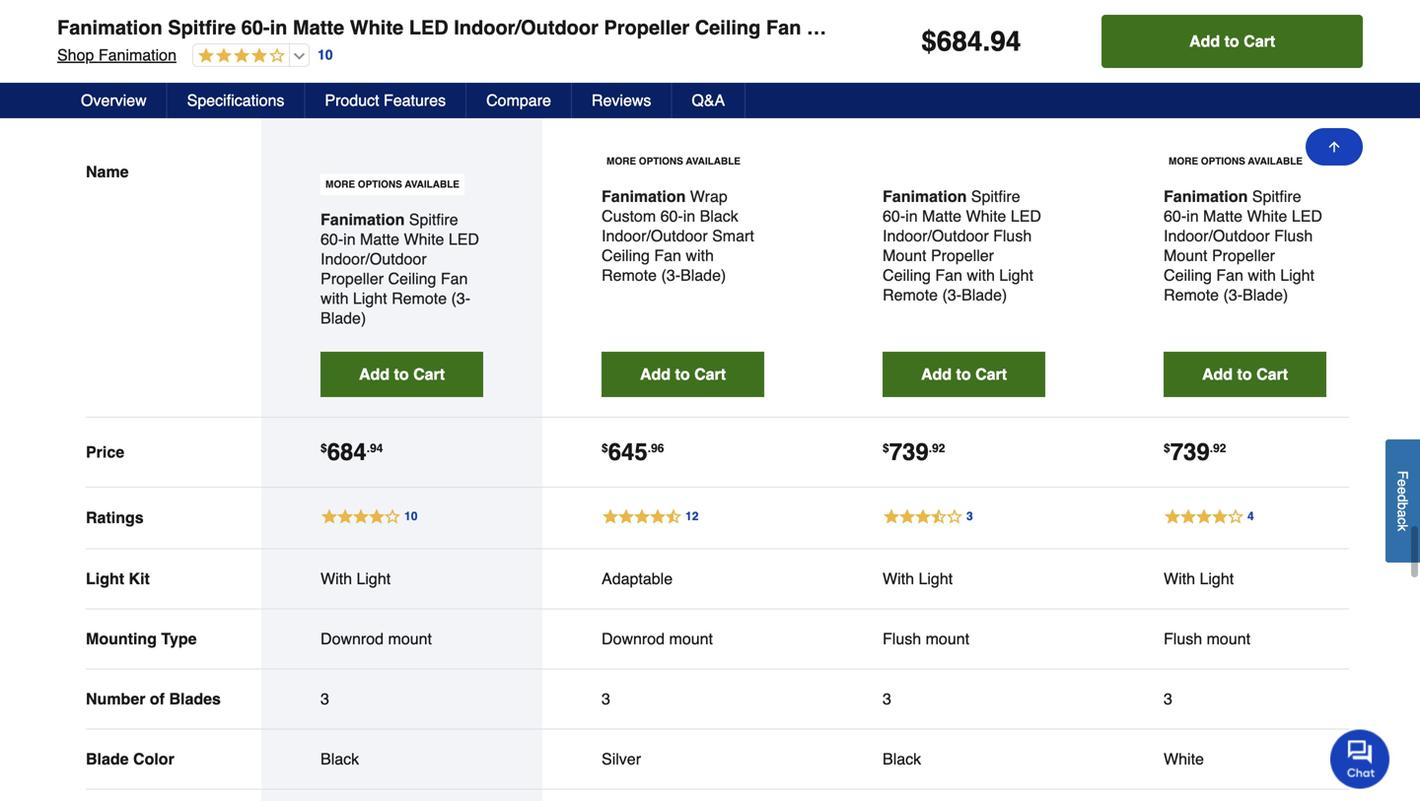 Task type: vqa. For each thing, say whether or not it's contained in the screenshot.
the topmost 94
yes



Task type: describe. For each thing, give the bounding box(es) containing it.
more for spitfire 60-in matte white led indoor/outdoor flush mount propeller ceiling fan with light remote (3-blade)
[[1169, 156, 1198, 167]]

with inside spitfire 60-in matte white led indoor/outdoor propeller ceiling fan with light remote (3- blade)
[[321, 289, 349, 308]]

led inside spitfire 60-in matte white led indoor/outdoor propeller ceiling fan with light remote (3- blade)
[[449, 230, 479, 248]]

overview button
[[61, 83, 167, 118]]

smart
[[712, 227, 754, 245]]

96
[[651, 442, 664, 455]]

in inside wrap custom 60-in black indoor/outdoor smart ceiling fan with remote (3-blade)
[[683, 207, 696, 225]]

2 spitfire 60-in matte white led indoor/outdoor flush mount propeller ceiling fan with light remote (3-blade) from the left
[[1164, 187, 1323, 304]]

reviews
[[592, 91, 651, 109]]

. inside $ 645 . 96
[[648, 442, 651, 455]]

more for spitfire 60-in matte white led indoor/outdoor propeller ceiling fan with light remote (3- blade)
[[326, 179, 355, 190]]

specifications button
[[167, 83, 305, 118]]

fanimation spitfire 60-in matte white led indoor/outdoor propeller ceiling fan with light remote (3-blade)
[[57, 16, 1068, 39]]

mount for 1st flush mount cell from left
[[926, 630, 970, 648]]

in inside spitfire 60-in matte white led indoor/outdoor propeller ceiling fan with light remote (3- blade)
[[343, 230, 356, 248]]

mount for 1st downrod mount cell
[[388, 630, 432, 648]]

more options available for wrap custom 60-in black indoor/outdoor smart ceiling fan with remote (3-blade)
[[607, 156, 741, 167]]

reviews button
[[572, 83, 672, 118]]

. inside "$ 684 . 94"
[[367, 442, 370, 455]]

shop
[[57, 46, 94, 64]]

more for wrap custom 60-in black indoor/outdoor smart ceiling fan with remote (3-blade)
[[607, 156, 636, 167]]

4 3 from the left
[[1164, 690, 1173, 708]]

0 horizontal spatial $ 684 . 94
[[321, 439, 383, 466]]

remote inside wrap custom 60-in black indoor/outdoor smart ceiling fan with remote (3-blade)
[[602, 266, 657, 284]]

2 black cell from the left
[[883, 750, 1046, 770]]

name
[[86, 163, 129, 181]]

a
[[1395, 510, 1411, 518]]

645
[[608, 439, 648, 466]]

light kit
[[86, 570, 150, 588]]

2 flush mount cell from the left
[[1164, 630, 1327, 649]]

available for spitfire 60-in matte white led indoor/outdoor flush mount propeller ceiling fan with light remote (3-blade)
[[1248, 156, 1303, 167]]

wrap custom 60-in black indoor/outdoor smart ceiling fan with remote (3-blade)
[[602, 187, 754, 284]]

options for spitfire 60-in matte white led indoor/outdoor propeller ceiling fan with light remote (3- blade)
[[358, 179, 402, 190]]

$ 645 . 96
[[602, 439, 664, 466]]

flush mount for 1st flush mount cell from left
[[883, 630, 970, 648]]

add for spitfire 60-in matte white led indoor/outdoor propeller ceiling fan with light remote (3- blade)
[[359, 365, 390, 383]]

q&a
[[692, 91, 725, 109]]

more options available cell for spitfire 60-in matte white led indoor/outdoor propeller ceiling fan with light remote (3- blade)
[[321, 174, 465, 195]]

arrow up image
[[1327, 139, 1342, 155]]

2 3 from the left
[[602, 690, 610, 708]]

10
[[318, 47, 333, 63]]

with inside wrap custom 60-in black indoor/outdoor smart ceiling fan with remote (3-blade)
[[686, 246, 714, 265]]

adaptable
[[602, 570, 673, 588]]

1 739 from the left
[[889, 439, 929, 466]]

1 downrod mount cell from the left
[[321, 630, 483, 649]]

indoor/outdoor inside spitfire 60-in matte white led indoor/outdoor propeller ceiling fan with light remote (3- blade)
[[321, 250, 427, 268]]

to for spitfire 60-in matte white led indoor/outdoor propeller ceiling fan with light remote (3- blade)
[[394, 365, 409, 383]]

blade
[[86, 750, 129, 769]]

1 e from the top
[[1395, 480, 1411, 487]]

94 inside "$ 684 . 94"
[[370, 442, 383, 455]]

white inside cell
[[1164, 750, 1204, 769]]

add to cart for wrap custom 60-in black indoor/outdoor smart ceiling fan with remote (3-blade)
[[640, 365, 726, 383]]

b
[[1395, 503, 1411, 510]]

2 mount from the left
[[1164, 246, 1208, 265]]

(3- inside spitfire 60-in matte white led indoor/outdoor propeller ceiling fan with light remote (3- blade)
[[451, 289, 471, 308]]

type
[[161, 630, 197, 648]]

1 92 from the left
[[932, 442, 945, 455]]

2 with light cell from the left
[[883, 569, 1046, 589]]

features
[[384, 91, 446, 109]]

add to cart button for spitfire 60-in matte white led indoor/outdoor flush mount propeller ceiling fan with light remote (3-blade)
[[1164, 352, 1327, 397]]

silver cell
[[602, 750, 764, 770]]

3 with light from the left
[[1164, 570, 1234, 588]]

1 mount from the left
[[883, 246, 927, 265]]

add for wrap custom 60-in black indoor/outdoor smart ceiling fan with remote (3-blade)
[[640, 365, 671, 383]]

shop fanimation
[[57, 46, 177, 64]]

compare
[[486, 91, 551, 109]]

2 e from the top
[[1395, 487, 1411, 495]]

black inside wrap custom 60-in black indoor/outdoor smart ceiling fan with remote (3-blade)
[[700, 207, 739, 225]]

add for spitfire 60-in matte white led indoor/outdoor flush mount propeller ceiling fan with light remote (3-blade)
[[1202, 365, 1233, 383]]

spitfire inside spitfire 60-in matte white led indoor/outdoor propeller ceiling fan with light remote (3- blade)
[[409, 210, 458, 229]]

overview
[[81, 91, 147, 109]]

2 fanimation spitfire 60-in matte white led indoor/outdoor flush mount propeller ceiling fan with light remote (3-blade) image from the left
[[1164, 0, 1327, 129]]

q&a button
[[672, 83, 746, 118]]

f e e d b a c k button
[[1386, 440, 1420, 563]]

more options available cell for spitfire 60-in matte white led indoor/outdoor flush mount propeller ceiling fan with light remote (3-blade)
[[1164, 151, 1308, 172]]

1 $ 739 . 92 from the left
[[883, 439, 945, 466]]

wrap
[[690, 187, 728, 205]]

2 $ 739 . 92 from the left
[[1164, 439, 1227, 466]]

custom
[[602, 207, 656, 225]]

with for 3rd 'with light' cell from left
[[1164, 570, 1196, 588]]

3 3 cell from the left
[[883, 690, 1046, 709]]

fan inside spitfire 60-in matte white led indoor/outdoor propeller ceiling fan with light remote (3- blade)
[[441, 270, 468, 288]]

available for spitfire 60-in matte white led indoor/outdoor propeller ceiling fan with light remote (3- blade)
[[405, 179, 460, 190]]



Task type: locate. For each thing, give the bounding box(es) containing it.
2 downrod from the left
[[602, 630, 665, 648]]

0 horizontal spatial downrod
[[321, 630, 384, 648]]

60-
[[241, 16, 270, 39], [660, 207, 683, 225], [883, 207, 906, 225], [1164, 207, 1187, 225], [321, 230, 343, 248]]

3.8 stars image
[[193, 47, 285, 66]]

black cell
[[321, 750, 483, 770], [883, 750, 1046, 770]]

white cell
[[1164, 750, 1327, 770]]

1 downrod mount from the left
[[321, 630, 432, 648]]

1 3 from the left
[[321, 690, 329, 708]]

in
[[270, 16, 287, 39], [683, 207, 696, 225], [906, 207, 918, 225], [1187, 207, 1199, 225], [343, 230, 356, 248]]

2 horizontal spatial more
[[1169, 156, 1198, 167]]

1 downrod from the left
[[321, 630, 384, 648]]

1 horizontal spatial 92
[[1213, 442, 1227, 455]]

0 horizontal spatial more
[[326, 179, 355, 190]]

fan inside wrap custom 60-in black indoor/outdoor smart ceiling fan with remote (3-blade)
[[654, 246, 682, 265]]

k
[[1395, 525, 1411, 532]]

1 horizontal spatial downrod mount
[[602, 630, 713, 648]]

of
[[150, 690, 165, 708]]

downrod
[[321, 630, 384, 648], [602, 630, 665, 648]]

add to cart
[[1190, 32, 1276, 50], [359, 365, 445, 383], [640, 365, 726, 383], [921, 365, 1007, 383], [1202, 365, 1288, 383]]

1 vertical spatial 94
[[370, 442, 383, 455]]

0 vertical spatial 684
[[937, 26, 983, 57]]

downrod mount cell
[[321, 630, 483, 649], [602, 630, 764, 649]]

light inside spitfire 60-in matte white led indoor/outdoor propeller ceiling fan with light remote (3- blade)
[[353, 289, 387, 308]]

0 horizontal spatial downrod mount
[[321, 630, 432, 648]]

more options available
[[607, 156, 741, 167], [1169, 156, 1303, 167], [326, 179, 460, 190]]

options for spitfire 60-in matte white led indoor/outdoor flush mount propeller ceiling fan with light remote (3-blade)
[[1201, 156, 1246, 167]]

black
[[700, 207, 739, 225], [321, 750, 359, 769], [883, 750, 921, 769]]

1 horizontal spatial fanimation spitfire 60-in matte white led indoor/outdoor flush mount propeller ceiling fan with light remote (3-blade) image
[[1164, 0, 1327, 129]]

1 horizontal spatial black cell
[[883, 750, 1046, 770]]

more options available for spitfire 60-in matte white led indoor/outdoor propeller ceiling fan with light remote (3- blade)
[[326, 179, 460, 190]]

remote inside spitfire 60-in matte white led indoor/outdoor propeller ceiling fan with light remote (3- blade)
[[392, 289, 447, 308]]

available
[[686, 156, 741, 167], [1248, 156, 1303, 167], [405, 179, 460, 190]]

2 horizontal spatial with light
[[1164, 570, 1234, 588]]

3 3 from the left
[[883, 690, 892, 708]]

with for 3rd 'with light' cell from the right
[[321, 570, 352, 588]]

94
[[991, 26, 1021, 57], [370, 442, 383, 455]]

3 with light cell from the left
[[1164, 569, 1327, 589]]

add to cart for spitfire 60-in matte white led indoor/outdoor propeller ceiling fan with light remote (3- blade)
[[359, 365, 445, 383]]

(3-
[[983, 16, 1007, 39], [661, 266, 681, 284], [942, 286, 962, 304], [1224, 286, 1243, 304], [451, 289, 471, 308]]

fanimation spitfire 60-in matte white led indoor/outdoor flush mount propeller ceiling fan with light remote (3-blade) image
[[883, 0, 1046, 129], [1164, 0, 1327, 129]]

fanimation
[[57, 16, 162, 39], [98, 46, 177, 64], [602, 187, 686, 205], [883, 187, 967, 205], [1164, 187, 1248, 205], [321, 210, 405, 229]]

with
[[321, 570, 352, 588], [883, 570, 914, 588], [1164, 570, 1196, 588]]

number of blades
[[86, 690, 221, 708]]

0 horizontal spatial options
[[358, 179, 402, 190]]

black for first black cell from the left
[[321, 750, 359, 769]]

0 vertical spatial 94
[[991, 26, 1021, 57]]

1 with light from the left
[[321, 570, 391, 588]]

indoor/outdoor
[[454, 16, 599, 39], [602, 227, 708, 245], [883, 227, 989, 245], [1164, 227, 1270, 245], [321, 250, 427, 268]]

0 horizontal spatial 94
[[370, 442, 383, 455]]

2 horizontal spatial options
[[1201, 156, 1246, 167]]

1 horizontal spatial downrod
[[602, 630, 665, 648]]

spitfire 60-in matte white led indoor/outdoor flush mount propeller ceiling fan with light remote (3-blade)
[[883, 187, 1042, 304], [1164, 187, 1323, 304]]

price
[[86, 443, 124, 461]]

led
[[409, 16, 449, 39], [1011, 207, 1042, 225], [1292, 207, 1323, 225], [449, 230, 479, 248]]

2 horizontal spatial with
[[1164, 570, 1196, 588]]

2 mount from the left
[[669, 630, 713, 648]]

ceiling inside spitfire 60-in matte white led indoor/outdoor propeller ceiling fan with light remote (3- blade)
[[388, 270, 436, 288]]

c
[[1395, 518, 1411, 525]]

flush mount cell
[[883, 630, 1046, 649], [1164, 630, 1327, 649]]

to for wrap custom 60-in black indoor/outdoor smart ceiling fan with remote (3-blade)
[[675, 365, 690, 383]]

1 horizontal spatial with light
[[883, 570, 953, 588]]

0 horizontal spatial with
[[321, 570, 352, 588]]

1 horizontal spatial $ 684 . 94
[[921, 26, 1021, 57]]

downrod mount for 1st downrod mount cell
[[321, 630, 432, 648]]

0 horizontal spatial fanimation spitfire 60-in matte white led indoor/outdoor flush mount propeller ceiling fan with light remote (3-blade) image
[[883, 0, 1046, 129]]

chat invite button image
[[1331, 729, 1391, 790]]

blade)
[[1007, 16, 1068, 39], [681, 266, 726, 284], [962, 286, 1007, 304], [1243, 286, 1289, 304], [321, 309, 366, 327]]

product features button
[[305, 83, 467, 118]]

color
[[133, 750, 174, 769]]

downrod mount for second downrod mount cell from the left
[[602, 630, 713, 648]]

spitfire 60-in matte white led indoor/outdoor propeller ceiling fan with light remote (3- blade)
[[321, 210, 479, 327]]

propeller
[[604, 16, 690, 39], [931, 246, 994, 265], [1212, 246, 1275, 265], [321, 270, 384, 288]]

92
[[932, 442, 945, 455], [1213, 442, 1227, 455]]

e
[[1395, 480, 1411, 487], [1395, 487, 1411, 495]]

0 horizontal spatial 684
[[327, 439, 367, 466]]

flush mount for second flush mount cell from left
[[1164, 630, 1251, 648]]

1 with light cell from the left
[[321, 569, 483, 589]]

0 horizontal spatial more options available cell
[[321, 174, 465, 195]]

cart for spitfire 60-in matte white led indoor/outdoor propeller ceiling fan with light remote (3- blade)
[[413, 365, 445, 383]]

0 horizontal spatial flush mount
[[883, 630, 970, 648]]

1 horizontal spatial $ 739 . 92
[[1164, 439, 1227, 466]]

downrod mount
[[321, 630, 432, 648], [602, 630, 713, 648]]

blade) inside wrap custom 60-in black indoor/outdoor smart ceiling fan with remote (3-blade)
[[681, 266, 726, 284]]

0 vertical spatial $ 684 . 94
[[921, 26, 1021, 57]]

mount
[[388, 630, 432, 648], [669, 630, 713, 648], [926, 630, 970, 648], [1207, 630, 1251, 648]]

d
[[1395, 495, 1411, 503]]

matte inside spitfire 60-in matte white led indoor/outdoor propeller ceiling fan with light remote (3- blade)
[[360, 230, 400, 248]]

60- inside spitfire 60-in matte white led indoor/outdoor propeller ceiling fan with light remote (3- blade)
[[321, 230, 343, 248]]

0 horizontal spatial 92
[[932, 442, 945, 455]]

2 horizontal spatial black
[[883, 750, 921, 769]]

1 horizontal spatial mount
[[1164, 246, 1208, 265]]

2 92 from the left
[[1213, 442, 1227, 455]]

0 horizontal spatial spitfire 60-in matte white led indoor/outdoor flush mount propeller ceiling fan with light remote (3-blade)
[[883, 187, 1042, 304]]

1 3 cell from the left
[[321, 690, 483, 709]]

1 horizontal spatial 94
[[991, 26, 1021, 57]]

2 horizontal spatial with light cell
[[1164, 569, 1327, 589]]

1 horizontal spatial flush mount
[[1164, 630, 1251, 648]]

ceiling
[[695, 16, 761, 39], [602, 246, 650, 265], [883, 266, 931, 284], [1164, 266, 1212, 284], [388, 270, 436, 288]]

1 horizontal spatial options
[[639, 156, 683, 167]]

3
[[321, 690, 329, 708], [602, 690, 610, 708], [883, 690, 892, 708], [1164, 690, 1173, 708]]

add to cart button
[[1102, 15, 1363, 68], [321, 352, 483, 397], [602, 352, 764, 397], [883, 352, 1046, 397], [1164, 352, 1327, 397]]

1 horizontal spatial more options available
[[607, 156, 741, 167]]

1 horizontal spatial more options available cell
[[602, 151, 746, 172]]

silver
[[602, 750, 641, 769]]

specifications
[[187, 91, 284, 109]]

mount for second flush mount cell from left
[[1207, 630, 1251, 648]]

$ 739 . 92
[[883, 439, 945, 466], [1164, 439, 1227, 466]]

propeller inside spitfire 60-in matte white led indoor/outdoor propeller ceiling fan with light remote (3- blade)
[[321, 270, 384, 288]]

1 horizontal spatial black
[[700, 207, 739, 225]]

remote
[[905, 16, 978, 39], [602, 266, 657, 284], [883, 286, 938, 304], [1164, 286, 1219, 304], [392, 289, 447, 308]]

684
[[937, 26, 983, 57], [327, 439, 367, 466]]

white
[[350, 16, 404, 39], [966, 207, 1007, 225], [1247, 207, 1288, 225], [404, 230, 444, 248], [1164, 750, 1204, 769]]

0 horizontal spatial black cell
[[321, 750, 483, 770]]

kit
[[129, 570, 150, 588]]

e up b on the bottom
[[1395, 487, 1411, 495]]

indoor/outdoor inside wrap custom 60-in black indoor/outdoor smart ceiling fan with remote (3-blade)
[[602, 227, 708, 245]]

product
[[325, 91, 379, 109]]

fan
[[766, 16, 801, 39], [654, 246, 682, 265], [935, 266, 963, 284], [1217, 266, 1244, 284], [441, 270, 468, 288]]

options for wrap custom 60-in black indoor/outdoor smart ceiling fan with remote (3-blade)
[[639, 156, 683, 167]]

compare button
[[467, 83, 572, 118]]

with for 2nd 'with light' cell
[[883, 570, 914, 588]]

1 horizontal spatial spitfire 60-in matte white led indoor/outdoor flush mount propeller ceiling fan with light remote (3-blade)
[[1164, 187, 1323, 304]]

1 horizontal spatial with
[[883, 570, 914, 588]]

0 horizontal spatial more options available
[[326, 179, 460, 190]]

spitfire
[[168, 16, 236, 39], [971, 187, 1021, 205], [1253, 187, 1302, 205], [409, 210, 458, 229]]

2 horizontal spatial available
[[1248, 156, 1303, 167]]

$
[[921, 26, 937, 57], [321, 442, 327, 455], [602, 442, 608, 455], [883, 442, 889, 455], [1164, 442, 1171, 455]]

matte
[[293, 16, 344, 39], [922, 207, 962, 225], [1203, 207, 1243, 225], [360, 230, 400, 248]]

mount for second downrod mount cell from the left
[[669, 630, 713, 648]]

0 horizontal spatial with light cell
[[321, 569, 483, 589]]

2 3 cell from the left
[[602, 690, 764, 709]]

ceiling inside wrap custom 60-in black indoor/outdoor smart ceiling fan with remote (3-blade)
[[602, 246, 650, 265]]

add
[[1190, 32, 1220, 50], [359, 365, 390, 383], [640, 365, 671, 383], [921, 365, 952, 383], [1202, 365, 1233, 383]]

flush mount
[[883, 630, 970, 648], [1164, 630, 1251, 648]]

with light cell
[[321, 569, 483, 589], [883, 569, 1046, 589], [1164, 569, 1327, 589]]

with light
[[321, 570, 391, 588], [883, 570, 953, 588], [1164, 570, 1234, 588]]

3 cell
[[321, 690, 483, 709], [602, 690, 764, 709], [883, 690, 1046, 709], [1164, 690, 1327, 709]]

1 horizontal spatial available
[[686, 156, 741, 167]]

blades
[[169, 690, 221, 708]]

add to cart button for wrap custom 60-in black indoor/outdoor smart ceiling fan with remote (3-blade)
[[602, 352, 764, 397]]

adaptable cell
[[602, 569, 764, 589]]

2 horizontal spatial more options available cell
[[1164, 151, 1308, 172]]

0 horizontal spatial with light
[[321, 570, 391, 588]]

to for spitfire 60-in matte white led indoor/outdoor flush mount propeller ceiling fan with light remote (3-blade)
[[1237, 365, 1252, 383]]

1 flush mount from the left
[[883, 630, 970, 648]]

add to cart button for spitfire 60-in matte white led indoor/outdoor propeller ceiling fan with light remote (3- blade)
[[321, 352, 483, 397]]

cart for wrap custom 60-in black indoor/outdoor smart ceiling fan with remote (3-blade)
[[694, 365, 726, 383]]

mounting
[[86, 630, 157, 648]]

more options available for spitfire 60-in matte white led indoor/outdoor flush mount propeller ceiling fan with light remote (3-blade)
[[1169, 156, 1303, 167]]

1 horizontal spatial 684
[[937, 26, 983, 57]]

blade) inside spitfire 60-in matte white led indoor/outdoor propeller ceiling fan with light remote (3- blade)
[[321, 309, 366, 327]]

mount
[[883, 246, 927, 265], [1164, 246, 1208, 265]]

2 flush mount from the left
[[1164, 630, 1251, 648]]

1 horizontal spatial downrod mount cell
[[602, 630, 764, 649]]

fanimation spitfire 60-in matte white led indoor/outdoor propeller ceiling fan with light remote (3-blade) image
[[321, 0, 483, 153]]

1 with from the left
[[321, 570, 352, 588]]

blade color
[[86, 750, 174, 769]]

2 downrod mount from the left
[[602, 630, 713, 648]]

4 mount from the left
[[1207, 630, 1251, 648]]

3 with from the left
[[1164, 570, 1196, 588]]

1 flush mount cell from the left
[[883, 630, 1046, 649]]

(3- inside wrap custom 60-in black indoor/outdoor smart ceiling fan with remote (3-blade)
[[661, 266, 681, 284]]

more options available cell for wrap custom 60-in black indoor/outdoor smart ceiling fan with remote (3-blade)
[[602, 151, 746, 172]]

$ 684 . 94
[[921, 26, 1021, 57], [321, 439, 383, 466]]

$ inside $ 645 . 96
[[602, 442, 608, 455]]

2 with from the left
[[883, 570, 914, 588]]

0 horizontal spatial $ 739 . 92
[[883, 439, 945, 466]]

1 horizontal spatial flush mount cell
[[1164, 630, 1327, 649]]

f e e d b a c k
[[1395, 471, 1411, 532]]

2 horizontal spatial more options available
[[1169, 156, 1303, 167]]

0 horizontal spatial flush mount cell
[[883, 630, 1046, 649]]

product features
[[325, 91, 446, 109]]

to
[[1225, 32, 1240, 50], [394, 365, 409, 383], [675, 365, 690, 383], [956, 365, 971, 383], [1237, 365, 1252, 383]]

options
[[639, 156, 683, 167], [1201, 156, 1246, 167], [358, 179, 402, 190]]

0 horizontal spatial available
[[405, 179, 460, 190]]

2 739 from the left
[[1171, 439, 1210, 466]]

0 horizontal spatial 739
[[889, 439, 929, 466]]

f
[[1395, 471, 1411, 480]]

e up d
[[1395, 480, 1411, 487]]

white inside spitfire 60-in matte white led indoor/outdoor propeller ceiling fan with light remote (3- blade)
[[404, 230, 444, 248]]

more
[[607, 156, 636, 167], [1169, 156, 1198, 167], [326, 179, 355, 190]]

black for first black cell from the right
[[883, 750, 921, 769]]

1 vertical spatial 684
[[327, 439, 367, 466]]

with
[[807, 16, 846, 39], [686, 246, 714, 265], [967, 266, 995, 284], [1248, 266, 1276, 284], [321, 289, 349, 308]]

light
[[852, 16, 900, 39], [999, 266, 1034, 284], [1281, 266, 1315, 284], [353, 289, 387, 308], [86, 570, 124, 588], [357, 570, 391, 588], [919, 570, 953, 588], [1200, 570, 1234, 588]]

0 horizontal spatial mount
[[883, 246, 927, 265]]

cart
[[1244, 32, 1276, 50], [413, 365, 445, 383], [694, 365, 726, 383], [976, 365, 1007, 383], [1257, 365, 1288, 383]]

1 vertical spatial $ 684 . 94
[[321, 439, 383, 466]]

more options available cell
[[602, 151, 746, 172], [1164, 151, 1308, 172], [321, 174, 465, 195]]

.
[[983, 26, 991, 57], [367, 442, 370, 455], [648, 442, 651, 455], [929, 442, 932, 455], [1210, 442, 1213, 455]]

1 mount from the left
[[388, 630, 432, 648]]

available for wrap custom 60-in black indoor/outdoor smart ceiling fan with remote (3-blade)
[[686, 156, 741, 167]]

1 horizontal spatial with light cell
[[883, 569, 1046, 589]]

fanimation wrap custom 60-in black indoor/outdoor smart ceiling fan with remote (3-blade) image
[[602, 0, 764, 129]]

2 with light from the left
[[883, 570, 953, 588]]

1 black cell from the left
[[321, 750, 483, 770]]

cart for spitfire 60-in matte white led indoor/outdoor flush mount propeller ceiling fan with light remote (3-blade)
[[1257, 365, 1288, 383]]

0 horizontal spatial downrod mount cell
[[321, 630, 483, 649]]

0 horizontal spatial black
[[321, 750, 359, 769]]

flush
[[993, 227, 1032, 245], [1274, 227, 1313, 245], [883, 630, 921, 648], [1164, 630, 1203, 648]]

number
[[86, 690, 145, 708]]

ratings
[[86, 509, 144, 527]]

2 downrod mount cell from the left
[[602, 630, 764, 649]]

60- inside wrap custom 60-in black indoor/outdoor smart ceiling fan with remote (3-blade)
[[660, 207, 683, 225]]

1 spitfire 60-in matte white led indoor/outdoor flush mount propeller ceiling fan with light remote (3-blade) from the left
[[883, 187, 1042, 304]]

4 3 cell from the left
[[1164, 690, 1327, 709]]

739
[[889, 439, 929, 466], [1171, 439, 1210, 466]]

1 horizontal spatial 739
[[1171, 439, 1210, 466]]

3 mount from the left
[[926, 630, 970, 648]]

1 horizontal spatial more
[[607, 156, 636, 167]]

1 fanimation spitfire 60-in matte white led indoor/outdoor flush mount propeller ceiling fan with light remote (3-blade) image from the left
[[883, 0, 1046, 129]]

add to cart for spitfire 60-in matte white led indoor/outdoor flush mount propeller ceiling fan with light remote (3-blade)
[[1202, 365, 1288, 383]]

mounting type
[[86, 630, 197, 648]]



